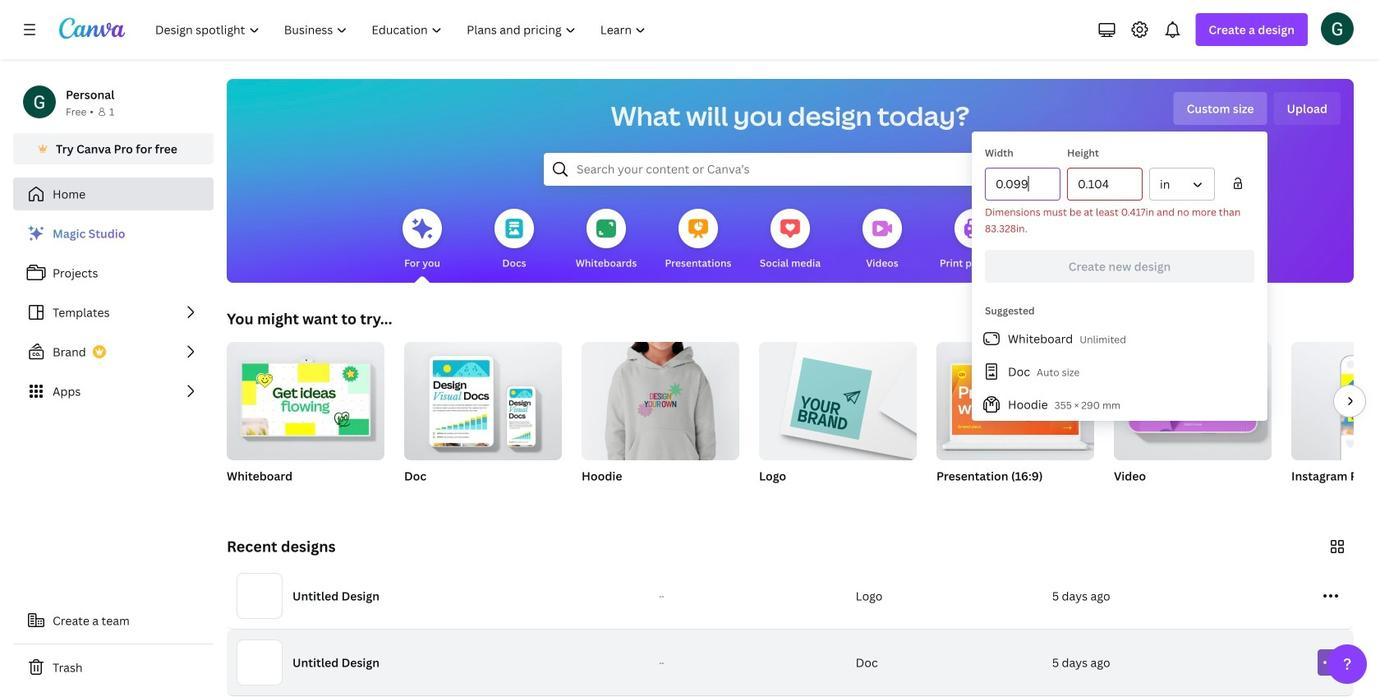 Task type: vqa. For each thing, say whether or not it's contained in the screenshot.
Jacob Simon "ICON"
no



Task type: locate. For each thing, give the bounding box(es) containing it.
None number field
[[996, 169, 1050, 200], [1078, 169, 1133, 200], [996, 169, 1050, 200], [1078, 169, 1133, 200]]

Units: in button
[[1150, 168, 1216, 201]]

None search field
[[544, 153, 1037, 186]]

greg robinson image
[[1322, 12, 1355, 45]]

list
[[13, 217, 214, 408], [972, 322, 1268, 421]]

alert
[[986, 204, 1255, 237]]

group
[[227, 335, 385, 505], [227, 335, 385, 460], [404, 335, 562, 505], [404, 335, 562, 460], [582, 335, 740, 505], [582, 335, 740, 460], [760, 335, 917, 505], [760, 335, 917, 460], [937, 342, 1095, 505], [937, 342, 1095, 460], [1115, 342, 1272, 505], [1292, 342, 1381, 505]]



Task type: describe. For each thing, give the bounding box(es) containing it.
1 horizontal spatial list
[[972, 322, 1268, 421]]

top level navigation element
[[145, 13, 660, 46]]

Search search field
[[577, 154, 1004, 185]]

0 horizontal spatial list
[[13, 217, 214, 408]]



